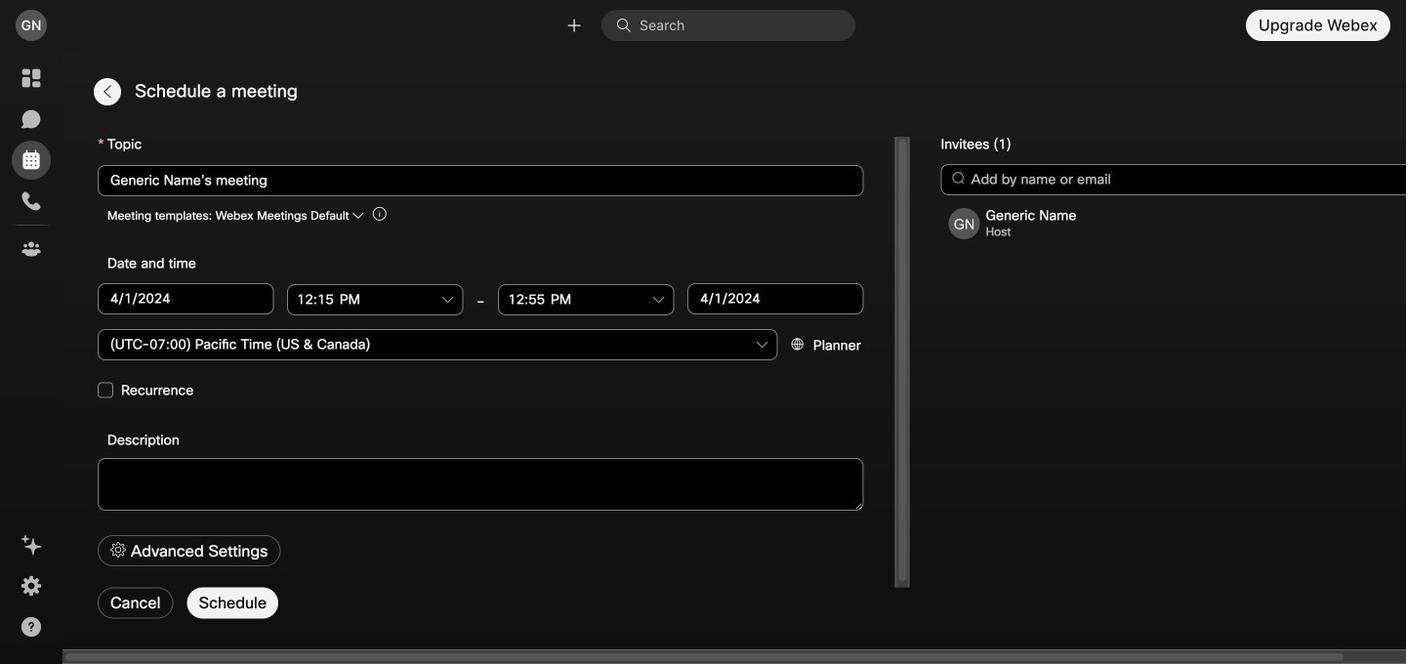 Task type: vqa. For each thing, say whether or not it's contained in the screenshot.
fourth list item
no



Task type: locate. For each thing, give the bounding box(es) containing it.
navigation
[[0, 51, 62, 664]]



Task type: describe. For each thing, give the bounding box(es) containing it.
webex tab list
[[12, 59, 51, 269]]



